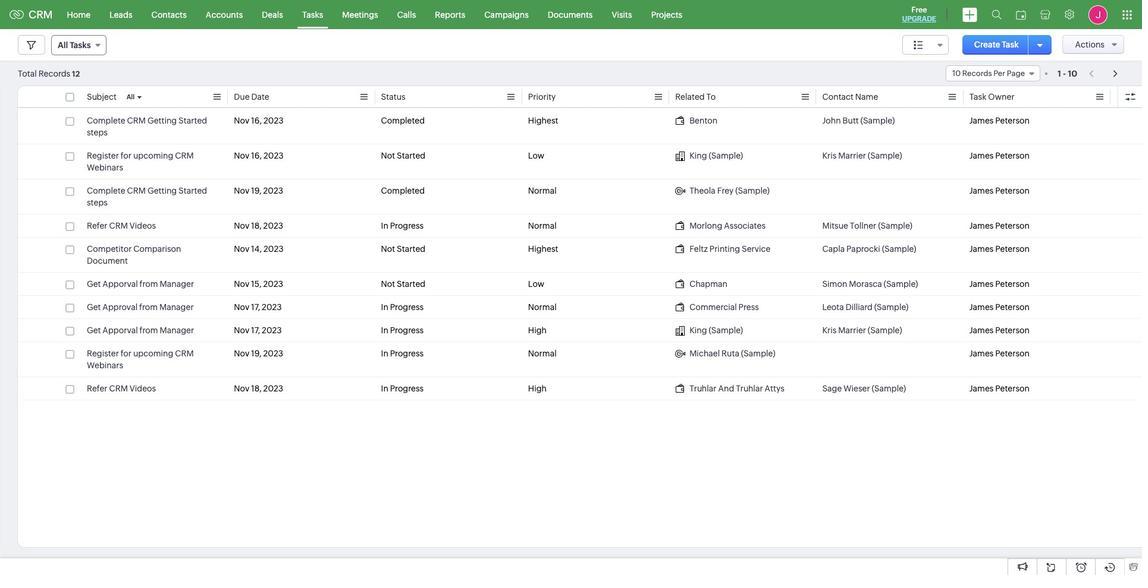 Task type: describe. For each thing, give the bounding box(es) containing it.
meetings link
[[333, 0, 388, 29]]

name
[[855, 92, 878, 102]]

search image
[[992, 10, 1002, 20]]

capla
[[822, 245, 845, 254]]

upcoming for nov 16, 2023
[[133, 151, 173, 161]]

competitor comparison document link
[[87, 243, 222, 267]]

all for all
[[127, 93, 135, 101]]

king (sample) link for low
[[675, 150, 743, 162]]

visits link
[[602, 0, 642, 29]]

home
[[67, 10, 91, 19]]

2023 for the get apporval from manager link related to nov 17, 2023
[[262, 326, 282, 336]]

for for nov 19, 2023
[[121, 349, 132, 359]]

leota
[[822, 303, 844, 312]]

get for normal
[[87, 303, 101, 312]]

peterson for chapman link at the right
[[995, 280, 1030, 289]]

reports link
[[426, 0, 475, 29]]

james for mitsue tollner (sample) link at the top
[[970, 221, 994, 231]]

michael ruta (sample) link
[[675, 348, 776, 360]]

in for commercial press
[[381, 303, 388, 312]]

8 peterson from the top
[[995, 326, 1030, 336]]

document
[[87, 256, 128, 266]]

press
[[739, 303, 759, 312]]

ruta
[[722, 349, 739, 359]]

refer for normal
[[87, 221, 107, 231]]

started for nov 14, 2023
[[397, 245, 425, 254]]

frey
[[717, 186, 734, 196]]

sage wieser (sample)
[[822, 384, 906, 394]]

low for king (sample)
[[528, 151, 544, 161]]

getting for nov 19, 2023
[[147, 186, 177, 196]]

get apporval from manager for nov 17, 2023
[[87, 326, 194, 336]]

wieser
[[844, 384, 870, 394]]

get approval from manager link
[[87, 302, 194, 314]]

nov for "complete crm getting started steps" link corresponding to nov 16, 2023
[[234, 116, 249, 126]]

accounts
[[206, 10, 243, 19]]

truhlar and truhlar attys link
[[675, 383, 785, 395]]

home link
[[57, 0, 100, 29]]

mitsue tollner (sample)
[[822, 221, 913, 231]]

kris marrier (sample) for high
[[822, 326, 902, 336]]

complete crm getting started steps link for nov 16, 2023
[[87, 115, 222, 139]]

to
[[706, 92, 716, 102]]

king (sample) for low
[[690, 151, 743, 161]]

10 Records Per Page field
[[946, 65, 1040, 82]]

register for nov 19, 2023
[[87, 349, 119, 359]]

videos for high
[[130, 384, 156, 394]]

2 peterson from the top
[[995, 151, 1030, 161]]

from for high
[[140, 326, 158, 336]]

meetings
[[342, 10, 378, 19]]

calls
[[397, 10, 416, 19]]

apporval for nov 15, 2023
[[103, 280, 138, 289]]

total
[[18, 69, 37, 78]]

subject
[[87, 92, 116, 102]]

register for upcoming crm webinars link for nov 16, 2023
[[87, 150, 222, 174]]

steps for nov 16, 2023
[[87, 128, 108, 137]]

feltz printing service
[[690, 245, 771, 254]]

(sample) inside simon morasca (sample) link
[[884, 280, 918, 289]]

create task button
[[962, 35, 1031, 55]]

nov 17, 2023 for get approval from manager
[[234, 303, 282, 312]]

page
[[1007, 69, 1025, 78]]

contacts
[[151, 10, 187, 19]]

kris for high
[[822, 326, 837, 336]]

register for upcoming crm webinars link for nov 19, 2023
[[87, 348, 222, 372]]

deals
[[262, 10, 283, 19]]

documents
[[548, 10, 593, 19]]

nov 18, 2023 for normal
[[234, 221, 283, 231]]

tasks inside "field"
[[70, 40, 91, 50]]

marrier for low
[[838, 151, 866, 161]]

due
[[234, 92, 250, 102]]

date
[[251, 92, 269, 102]]

visits
[[612, 10, 632, 19]]

campaigns link
[[475, 0, 538, 29]]

10 inside field
[[952, 69, 961, 78]]

16, for complete crm getting started steps
[[251, 116, 262, 126]]

john butt (sample) link
[[822, 115, 895, 127]]

morlong associates link
[[675, 220, 766, 232]]

marrier for high
[[838, 326, 866, 336]]

james for leota dilliard (sample) link
[[970, 303, 994, 312]]

in progress for morlong
[[381, 221, 424, 231]]

not started for nov 16, 2023
[[381, 151, 425, 161]]

john butt (sample)
[[822, 116, 895, 126]]

tollner
[[850, 221, 876, 231]]

leads
[[110, 10, 132, 19]]

capla paprocki (sample)
[[822, 245, 916, 254]]

simon morasca (sample)
[[822, 280, 918, 289]]

king for low
[[690, 151, 707, 161]]

attys
[[765, 384, 785, 394]]

normal for commercial press
[[528, 303, 557, 312]]

peterson for the commercial press link
[[995, 303, 1030, 312]]

peterson for the benton link
[[995, 116, 1030, 126]]

chapman
[[690, 280, 728, 289]]

butt
[[843, 116, 859, 126]]

sage
[[822, 384, 842, 394]]

peterson for michael ruta (sample) link
[[995, 349, 1030, 359]]

2023 for get approval from manager link
[[262, 303, 282, 312]]

james peterson for 'morlong associates' link
[[970, 221, 1030, 231]]

(sample) up frey
[[709, 151, 743, 161]]

12
[[72, 69, 80, 78]]

All Tasks field
[[51, 35, 106, 55]]

projects link
[[642, 0, 692, 29]]

(sample) inside the sage wieser (sample) link
[[872, 384, 906, 394]]

owner
[[988, 92, 1015, 102]]

(sample) inside michael ruta (sample) link
[[741, 349, 776, 359]]

progress for commercial press
[[390, 303, 424, 312]]

2023 for competitor comparison document "link"
[[264, 245, 284, 254]]

create
[[974, 40, 1000, 49]]

15,
[[251, 280, 262, 289]]

normal for theola frey (sample)
[[528, 186, 557, 196]]

nov 14, 2023
[[234, 245, 284, 254]]

task inside button
[[1002, 40, 1019, 49]]

james for the sage wieser (sample) link on the right bottom
[[970, 384, 994, 394]]

low for chapman
[[528, 280, 544, 289]]

get apporval from manager link for nov 15, 2023
[[87, 278, 194, 290]]

1 vertical spatial task
[[970, 92, 987, 102]]

and
[[718, 384, 734, 394]]

in progress for king
[[381, 326, 424, 336]]

get apporval from manager link for nov 17, 2023
[[87, 325, 194, 337]]

2 truhlar from the left
[[736, 384, 763, 394]]

nov for nov 19, 2023's "complete crm getting started steps" link
[[234, 186, 249, 196]]

(sample) down "leota dilliard (sample)"
[[868, 326, 902, 336]]

manager for low
[[160, 280, 194, 289]]

competitor
[[87, 245, 132, 254]]

for for nov 16, 2023
[[121, 151, 132, 161]]

8 james peterson from the top
[[970, 326, 1030, 336]]

from for normal
[[139, 303, 158, 312]]

contact name
[[822, 92, 878, 102]]

nov 16, 2023 for complete crm getting started steps
[[234, 116, 284, 126]]

in for morlong associates
[[381, 221, 388, 231]]

james for simon morasca (sample) link
[[970, 280, 994, 289]]

normal for morlong associates
[[528, 221, 557, 231]]

related
[[675, 92, 705, 102]]

associates
[[724, 221, 766, 231]]

2023 for "complete crm getting started steps" link corresponding to nov 16, 2023
[[264, 116, 284, 126]]

campaigns
[[484, 10, 529, 19]]

get approval from manager
[[87, 303, 194, 312]]

contacts link
[[142, 0, 196, 29]]

free
[[912, 5, 927, 14]]

from for low
[[140, 280, 158, 289]]

james peterson for feltz printing service link
[[970, 245, 1030, 254]]

webinars for nov 19, 2023
[[87, 361, 123, 371]]

upcoming for nov 19, 2023
[[133, 349, 173, 359]]

1 - 10
[[1058, 69, 1077, 78]]

upgrade
[[902, 15, 936, 23]]

simon
[[822, 280, 847, 289]]

mitsue tollner (sample) link
[[822, 220, 913, 232]]

1 truhlar from the left
[[690, 384, 717, 394]]

register for upcoming crm webinars for nov 16, 2023
[[87, 151, 194, 173]]

peterson for truhlar and truhlar attys link
[[995, 384, 1030, 394]]

highest for completed
[[528, 116, 558, 126]]

nov for get approval from manager link
[[234, 303, 249, 312]]

morasca
[[849, 280, 882, 289]]

refer crm videos link for high
[[87, 383, 156, 395]]

highest for not started
[[528, 245, 558, 254]]

benton link
[[675, 115, 718, 127]]

started for nov 16, 2023
[[397, 151, 425, 161]]

18, for high
[[251, 384, 262, 394]]

get for low
[[87, 280, 101, 289]]

nov for nov 15, 2023's the get apporval from manager link
[[234, 280, 249, 289]]

profile image
[[1089, 5, 1108, 24]]

2023 for nov 15, 2023's the get apporval from manager link
[[263, 280, 283, 289]]

actions
[[1075, 40, 1105, 49]]

calls link
[[388, 0, 426, 29]]

progress for king (sample)
[[390, 326, 424, 336]]

king (sample) link for high
[[675, 325, 743, 337]]

service
[[742, 245, 771, 254]]

1 horizontal spatial 10
[[1068, 69, 1077, 78]]

-
[[1063, 69, 1066, 78]]

all tasks
[[58, 40, 91, 50]]

16, for register for upcoming crm webinars
[[251, 151, 262, 161]]

not started for nov 14, 2023
[[381, 245, 425, 254]]

peterson for theola frey (sample) link
[[995, 186, 1030, 196]]

(sample) inside mitsue tollner (sample) link
[[878, 221, 913, 231]]

complete crm getting started steps for nov 19, 2023
[[87, 186, 207, 208]]

benton
[[690, 116, 718, 126]]

1
[[1058, 69, 1061, 78]]

(sample) inside leota dilliard (sample) link
[[874, 303, 909, 312]]



Task type: locate. For each thing, give the bounding box(es) containing it.
register for upcoming crm webinars for nov 19, 2023
[[87, 349, 194, 371]]

0 vertical spatial 19,
[[251, 186, 262, 196]]

1 vertical spatial register for upcoming crm webinars
[[87, 349, 194, 371]]

7 james from the top
[[970, 303, 994, 312]]

0 vertical spatial nov 18, 2023
[[234, 221, 283, 231]]

complete up competitor
[[87, 186, 125, 196]]

2 register from the top
[[87, 349, 119, 359]]

1 vertical spatial kris marrier (sample)
[[822, 326, 902, 336]]

high
[[528, 326, 547, 336], [528, 384, 547, 394]]

michael
[[690, 349, 720, 359]]

5 peterson from the top
[[995, 245, 1030, 254]]

17, for get apporval from manager
[[251, 326, 260, 336]]

(sample) right tollner at right
[[878, 221, 913, 231]]

1 complete crm getting started steps link from the top
[[87, 115, 222, 139]]

10 nov from the top
[[234, 384, 249, 394]]

9 james peterson from the top
[[970, 349, 1030, 359]]

1 nov 19, 2023 from the top
[[234, 186, 283, 196]]

1 horizontal spatial task
[[1002, 40, 1019, 49]]

marrier down butt
[[838, 151, 866, 161]]

1 vertical spatial webinars
[[87, 361, 123, 371]]

0 vertical spatial king
[[690, 151, 707, 161]]

0 horizontal spatial all
[[58, 40, 68, 50]]

0 vertical spatial king (sample)
[[690, 151, 743, 161]]

calendar image
[[1016, 10, 1026, 19]]

0 vertical spatial 17,
[[251, 303, 260, 312]]

1 register for upcoming crm webinars from the top
[[87, 151, 194, 173]]

refer for high
[[87, 384, 107, 394]]

nov 16, 2023
[[234, 116, 284, 126], [234, 151, 284, 161]]

2 18, from the top
[[251, 384, 262, 394]]

1 vertical spatial 17,
[[251, 326, 260, 336]]

get apporval from manager link down get approval from manager link
[[87, 325, 194, 337]]

1 refer crm videos link from the top
[[87, 220, 156, 232]]

per
[[994, 69, 1005, 78]]

peterson
[[995, 116, 1030, 126], [995, 151, 1030, 161], [995, 186, 1030, 196], [995, 221, 1030, 231], [995, 245, 1030, 254], [995, 280, 1030, 289], [995, 303, 1030, 312], [995, 326, 1030, 336], [995, 349, 1030, 359], [995, 384, 1030, 394]]

1 vertical spatial videos
[[130, 384, 156, 394]]

1 completed from the top
[[381, 116, 425, 126]]

all
[[58, 40, 68, 50], [127, 93, 135, 101]]

0 vertical spatial completed
[[381, 116, 425, 126]]

not for nov 14, 2023
[[381, 245, 395, 254]]

task owner
[[970, 92, 1015, 102]]

highest
[[528, 116, 558, 126], [528, 245, 558, 254]]

1 vertical spatial not started
[[381, 245, 425, 254]]

completed for nov 16, 2023
[[381, 116, 425, 126]]

10 records per page
[[952, 69, 1025, 78]]

0 vertical spatial register for upcoming crm webinars
[[87, 151, 194, 173]]

0 vertical spatial refer crm videos link
[[87, 220, 156, 232]]

size image
[[914, 40, 923, 51]]

1 vertical spatial complete
[[87, 186, 125, 196]]

1 vertical spatial highest
[[528, 245, 558, 254]]

2 nov 17, 2023 from the top
[[234, 326, 282, 336]]

dilliard
[[846, 303, 873, 312]]

apporval up approval
[[103, 280, 138, 289]]

0 vertical spatial nov 19, 2023
[[234, 186, 283, 196]]

leads link
[[100, 0, 142, 29]]

apporval for nov 17, 2023
[[103, 326, 138, 336]]

0 vertical spatial nov 17, 2023
[[234, 303, 282, 312]]

commercial
[[690, 303, 737, 312]]

in for michael ruta (sample)
[[381, 349, 388, 359]]

1 webinars from the top
[[87, 163, 123, 173]]

0 vertical spatial high
[[528, 326, 547, 336]]

james peterson for chapman link at the right
[[970, 280, 1030, 289]]

tasks right deals
[[302, 10, 323, 19]]

1 vertical spatial not
[[381, 245, 395, 254]]

3 james from the top
[[970, 186, 994, 196]]

6 james from the top
[[970, 280, 994, 289]]

get
[[87, 280, 101, 289], [87, 303, 101, 312], [87, 326, 101, 336]]

2 get apporval from manager from the top
[[87, 326, 194, 336]]

18,
[[251, 221, 262, 231], [251, 384, 262, 394]]

get for high
[[87, 326, 101, 336]]

1 vertical spatial get
[[87, 303, 101, 312]]

10 james peterson from the top
[[970, 384, 1030, 394]]

kris marrier (sample) down john butt (sample)
[[822, 151, 902, 161]]

0 vertical spatial upcoming
[[133, 151, 173, 161]]

manager for normal
[[159, 303, 194, 312]]

10 james from the top
[[970, 384, 994, 394]]

progress for morlong associates
[[390, 221, 424, 231]]

2 nov 16, 2023 from the top
[[234, 151, 284, 161]]

refer crm videos link for normal
[[87, 220, 156, 232]]

1 vertical spatial marrier
[[838, 326, 866, 336]]

john
[[822, 116, 841, 126]]

michael ruta (sample)
[[690, 349, 776, 359]]

2 highest from the top
[[528, 245, 558, 254]]

marrier down dilliard
[[838, 326, 866, 336]]

james for low kris marrier (sample) link
[[970, 151, 994, 161]]

james for kris marrier (sample) link for high
[[970, 326, 994, 336]]

nov
[[234, 116, 249, 126], [234, 151, 249, 161], [234, 186, 249, 196], [234, 221, 249, 231], [234, 245, 249, 254], [234, 280, 249, 289], [234, 303, 249, 312], [234, 326, 249, 336], [234, 349, 249, 359], [234, 384, 249, 394]]

high for king (sample)
[[528, 326, 547, 336]]

2 refer crm videos link from the top
[[87, 383, 156, 395]]

morlong associates
[[690, 221, 766, 231]]

manager down competitor comparison document "link"
[[160, 280, 194, 289]]

records for total
[[38, 69, 70, 78]]

1 steps from the top
[[87, 128, 108, 137]]

1 king (sample) link from the top
[[675, 150, 743, 162]]

create menu image
[[963, 7, 977, 22]]

2 normal from the top
[[528, 221, 557, 231]]

1 vertical spatial register for upcoming crm webinars link
[[87, 348, 222, 372]]

status
[[381, 92, 406, 102]]

james for the john butt (sample) link
[[970, 116, 994, 126]]

marrier
[[838, 151, 866, 161], [838, 326, 866, 336]]

(sample) right frey
[[735, 186, 770, 196]]

2 vertical spatial not started
[[381, 280, 425, 289]]

2 marrier from the top
[[838, 326, 866, 336]]

1 horizontal spatial records
[[962, 69, 992, 78]]

king (sample) link down benton
[[675, 150, 743, 162]]

1 register from the top
[[87, 151, 119, 161]]

get down document
[[87, 280, 101, 289]]

0 vertical spatial getting
[[147, 116, 177, 126]]

kris marrier (sample) for low
[[822, 151, 902, 161]]

2 webinars from the top
[[87, 361, 123, 371]]

1 get apporval from manager from the top
[[87, 280, 194, 289]]

0 horizontal spatial task
[[970, 92, 987, 102]]

2 for from the top
[[121, 349, 132, 359]]

nov 17, 2023
[[234, 303, 282, 312], [234, 326, 282, 336]]

truhlar
[[690, 384, 717, 394], [736, 384, 763, 394]]

all right subject at the left top of page
[[127, 93, 135, 101]]

0 vertical spatial get apporval from manager link
[[87, 278, 194, 290]]

nov for register for upcoming crm webinars link corresponding to nov 19, 2023
[[234, 349, 249, 359]]

nov 18, 2023 for high
[[234, 384, 283, 394]]

register down subject at the left top of page
[[87, 151, 119, 161]]

1 vertical spatial 19,
[[251, 349, 262, 359]]

8 james from the top
[[970, 326, 994, 336]]

contact
[[822, 92, 854, 102]]

normal for michael ruta (sample)
[[528, 349, 557, 359]]

0 vertical spatial register for upcoming crm webinars link
[[87, 150, 222, 174]]

1 for from the top
[[121, 151, 132, 161]]

2 not from the top
[[381, 245, 395, 254]]

19, for register for upcoming crm webinars
[[251, 349, 262, 359]]

getting
[[147, 116, 177, 126], [147, 186, 177, 196]]

printing
[[710, 245, 740, 254]]

19, for complete crm getting started steps
[[251, 186, 262, 196]]

theola
[[690, 186, 716, 196]]

nov 19, 2023 for complete crm getting started steps
[[234, 186, 283, 196]]

nov 17, 2023 for get apporval from manager
[[234, 326, 282, 336]]

leota dilliard (sample) link
[[822, 302, 909, 314]]

1 vertical spatial nov 17, 2023
[[234, 326, 282, 336]]

in
[[381, 221, 388, 231], [381, 303, 388, 312], [381, 326, 388, 336], [381, 349, 388, 359], [381, 384, 388, 394]]

register down approval
[[87, 349, 119, 359]]

1 horizontal spatial truhlar
[[736, 384, 763, 394]]

get apporval from manager link up get approval from manager link
[[87, 278, 194, 290]]

2 vertical spatial from
[[140, 326, 158, 336]]

commercial press
[[690, 303, 759, 312]]

nov for register for upcoming crm webinars link for nov 16, 2023
[[234, 151, 249, 161]]

1 marrier from the top
[[838, 151, 866, 161]]

truhlar and truhlar attys
[[690, 384, 785, 394]]

paprocki
[[847, 245, 880, 254]]

3 in from the top
[[381, 326, 388, 336]]

4 james from the top
[[970, 221, 994, 231]]

records
[[38, 69, 70, 78], [962, 69, 992, 78]]

free upgrade
[[902, 5, 936, 23]]

(sample) up michael ruta (sample) link
[[709, 326, 743, 336]]

all up total records 12
[[58, 40, 68, 50]]

0 vertical spatial all
[[58, 40, 68, 50]]

1 vertical spatial 16,
[[251, 151, 262, 161]]

manager right approval
[[159, 303, 194, 312]]

2 videos from the top
[[130, 384, 156, 394]]

in progress
[[381, 221, 424, 231], [381, 303, 424, 312], [381, 326, 424, 336], [381, 349, 424, 359], [381, 384, 424, 394]]

started for nov 15, 2023
[[397, 280, 425, 289]]

1 nov 18, 2023 from the top
[[234, 221, 283, 231]]

1 vertical spatial kris marrier (sample) link
[[822, 325, 902, 337]]

2 complete from the top
[[87, 186, 125, 196]]

2 vertical spatial not
[[381, 280, 395, 289]]

feltz printing service link
[[675, 243, 771, 255]]

10
[[1068, 69, 1077, 78], [952, 69, 961, 78]]

crm link
[[10, 8, 53, 21]]

0 vertical spatial get apporval from manager
[[87, 280, 194, 289]]

(sample) down simon morasca (sample) link
[[874, 303, 909, 312]]

2 register for upcoming crm webinars from the top
[[87, 349, 194, 371]]

3 from from the top
[[140, 326, 158, 336]]

task left owner
[[970, 92, 987, 102]]

king down the benton link
[[690, 151, 707, 161]]

2 king (sample) link from the top
[[675, 325, 743, 337]]

1 vertical spatial king (sample)
[[690, 326, 743, 336]]

2023 for refer crm videos "link" corresponding to high
[[263, 384, 283, 394]]

2 kris from the top
[[822, 326, 837, 336]]

from right approval
[[139, 303, 158, 312]]

1 vertical spatial steps
[[87, 198, 108, 208]]

feltz
[[690, 245, 708, 254]]

refer crm videos for high
[[87, 384, 156, 394]]

documents link
[[538, 0, 602, 29]]

complete down subject at the left top of page
[[87, 116, 125, 126]]

manager down get approval from manager
[[160, 326, 194, 336]]

4 in progress from the top
[[381, 349, 424, 359]]

0 vertical spatial complete crm getting started steps
[[87, 116, 207, 137]]

refer crm videos link
[[87, 220, 156, 232], [87, 383, 156, 395]]

1 vertical spatial apporval
[[103, 326, 138, 336]]

1 vertical spatial nov 16, 2023
[[234, 151, 284, 161]]

projects
[[651, 10, 683, 19]]

refer crm videos for normal
[[87, 221, 156, 231]]

1 vertical spatial complete crm getting started steps
[[87, 186, 207, 208]]

1 vertical spatial king
[[690, 326, 707, 336]]

1 king (sample) from the top
[[690, 151, 743, 161]]

king (sample) down the commercial press link
[[690, 326, 743, 336]]

kris marrier (sample) down dilliard
[[822, 326, 902, 336]]

2 get apporval from manager link from the top
[[87, 325, 194, 337]]

2023 for register for upcoming crm webinars link corresponding to nov 19, 2023
[[263, 349, 283, 359]]

kris down leota
[[822, 326, 837, 336]]

0 vertical spatial steps
[[87, 128, 108, 137]]

1 vertical spatial tasks
[[70, 40, 91, 50]]

getting for nov 16, 2023
[[147, 116, 177, 126]]

records inside field
[[962, 69, 992, 78]]

get left approval
[[87, 303, 101, 312]]

1 vertical spatial register
[[87, 349, 119, 359]]

complete crm getting started steps link for nov 19, 2023
[[87, 185, 222, 209]]

in for truhlar and truhlar attys
[[381, 384, 388, 394]]

1 nov 16, 2023 from the top
[[234, 116, 284, 126]]

0 vertical spatial webinars
[[87, 163, 123, 173]]

king up michael
[[690, 326, 707, 336]]

deals link
[[252, 0, 293, 29]]

2 james from the top
[[970, 151, 994, 161]]

2 getting from the top
[[147, 186, 177, 196]]

1 highest from the top
[[528, 116, 558, 126]]

(sample) inside theola frey (sample) link
[[735, 186, 770, 196]]

0 vertical spatial complete
[[87, 116, 125, 126]]

3 not started from the top
[[381, 280, 425, 289]]

2 from from the top
[[139, 303, 158, 312]]

king
[[690, 151, 707, 161], [690, 326, 707, 336]]

kris
[[822, 151, 837, 161], [822, 326, 837, 336]]

0 vertical spatial tasks
[[302, 10, 323, 19]]

1 in from the top
[[381, 221, 388, 231]]

progress for michael ruta (sample)
[[390, 349, 424, 359]]

comparison
[[133, 245, 181, 254]]

(sample) down john butt (sample)
[[868, 151, 902, 161]]

search element
[[985, 0, 1009, 29]]

1 17, from the top
[[251, 303, 260, 312]]

1 vertical spatial refer crm videos
[[87, 384, 156, 394]]

kris for low
[[822, 151, 837, 161]]

not for nov 16, 2023
[[381, 151, 395, 161]]

from down get approval from manager link
[[140, 326, 158, 336]]

2 apporval from the top
[[103, 326, 138, 336]]

complete crm getting started steps up comparison
[[87, 186, 207, 208]]

2 19, from the top
[[251, 349, 262, 359]]

king (sample) up theola frey (sample) link
[[690, 151, 743, 161]]

0 vertical spatial low
[[528, 151, 544, 161]]

not
[[381, 151, 395, 161], [381, 245, 395, 254], [381, 280, 395, 289]]

1 vertical spatial for
[[121, 349, 132, 359]]

get apporval from manager
[[87, 280, 194, 289], [87, 326, 194, 336]]

0 vertical spatial from
[[140, 280, 158, 289]]

nov 19, 2023 for register for upcoming crm webinars
[[234, 349, 283, 359]]

0 vertical spatial manager
[[160, 280, 194, 289]]

10 right -
[[1068, 69, 1077, 78]]

register
[[87, 151, 119, 161], [87, 349, 119, 359]]

nov for the get apporval from manager link related to nov 17, 2023
[[234, 326, 249, 336]]

1 james from the top
[[970, 116, 994, 126]]

0 vertical spatial task
[[1002, 40, 1019, 49]]

None field
[[902, 35, 949, 55]]

2 refer from the top
[[87, 384, 107, 394]]

complete for nov 16, 2023
[[87, 116, 125, 126]]

1 normal from the top
[[528, 186, 557, 196]]

leota dilliard (sample)
[[822, 303, 909, 312]]

4 progress from the top
[[390, 349, 424, 359]]

0 vertical spatial kris
[[822, 151, 837, 161]]

1 complete from the top
[[87, 116, 125, 126]]

sage wieser (sample) link
[[822, 383, 906, 395]]

competitor comparison document
[[87, 245, 181, 266]]

2 get from the top
[[87, 303, 101, 312]]

0 horizontal spatial records
[[38, 69, 70, 78]]

4 in from the top
[[381, 349, 388, 359]]

james peterson for theola frey (sample) link
[[970, 186, 1030, 196]]

create task
[[974, 40, 1019, 49]]

0 vertical spatial kris marrier (sample)
[[822, 151, 902, 161]]

1 vertical spatial nov 18, 2023
[[234, 384, 283, 394]]

kris marrier (sample) link down john butt (sample)
[[822, 150, 902, 162]]

2 register for upcoming crm webinars link from the top
[[87, 348, 222, 372]]

james
[[970, 116, 994, 126], [970, 151, 994, 161], [970, 186, 994, 196], [970, 221, 994, 231], [970, 245, 994, 254], [970, 280, 994, 289], [970, 303, 994, 312], [970, 326, 994, 336], [970, 349, 994, 359], [970, 384, 994, 394]]

truhlar left and
[[690, 384, 717, 394]]

all for all tasks
[[58, 40, 68, 50]]

1 vertical spatial getting
[[147, 186, 177, 196]]

register for nov 16, 2023
[[87, 151, 119, 161]]

peterson for feltz printing service link
[[995, 245, 1030, 254]]

0 vertical spatial register
[[87, 151, 119, 161]]

task right create
[[1002, 40, 1019, 49]]

2 completed from the top
[[381, 186, 425, 196]]

row group containing complete crm getting started steps
[[18, 109, 1142, 401]]

1 james peterson from the top
[[970, 116, 1030, 126]]

steps up competitor
[[87, 198, 108, 208]]

0 vertical spatial nov 16, 2023
[[234, 116, 284, 126]]

0 horizontal spatial 10
[[952, 69, 961, 78]]

completed for nov 19, 2023
[[381, 186, 425, 196]]

low
[[528, 151, 544, 161], [528, 280, 544, 289]]

1 vertical spatial 18,
[[251, 384, 262, 394]]

truhlar right and
[[736, 384, 763, 394]]

2 refer crm videos from the top
[[87, 384, 156, 394]]

(sample) right ruta
[[741, 349, 776, 359]]

1 vertical spatial get apporval from manager
[[87, 326, 194, 336]]

2 james peterson from the top
[[970, 151, 1030, 161]]

get down get approval from manager
[[87, 326, 101, 336]]

0 vertical spatial 16,
[[251, 116, 262, 126]]

priority
[[528, 92, 556, 102]]

0 vertical spatial not started
[[381, 151, 425, 161]]

records left the per
[[962, 69, 992, 78]]

from up get approval from manager link
[[140, 280, 158, 289]]

theola frey (sample) link
[[675, 185, 770, 197]]

king (sample) for high
[[690, 326, 743, 336]]

videos for normal
[[130, 221, 156, 231]]

1 vertical spatial nov 19, 2023
[[234, 349, 283, 359]]

1 videos from the top
[[130, 221, 156, 231]]

1 vertical spatial high
[[528, 384, 547, 394]]

1 horizontal spatial all
[[127, 93, 135, 101]]

kris marrier (sample) link down dilliard
[[822, 325, 902, 337]]

5 progress from the top
[[390, 384, 424, 394]]

1 vertical spatial king (sample) link
[[675, 325, 743, 337]]

4 normal from the top
[[528, 349, 557, 359]]

related to
[[675, 92, 716, 102]]

2 kris marrier (sample) from the top
[[822, 326, 902, 336]]

complete for nov 19, 2023
[[87, 186, 125, 196]]

not started
[[381, 151, 425, 161], [381, 245, 425, 254], [381, 280, 425, 289]]

0 vertical spatial complete crm getting started steps link
[[87, 115, 222, 139]]

register for upcoming crm webinars
[[87, 151, 194, 173], [87, 349, 194, 371]]

1 vertical spatial kris
[[822, 326, 837, 336]]

high for truhlar and truhlar attys
[[528, 384, 547, 394]]

apporval down approval
[[103, 326, 138, 336]]

14,
[[251, 245, 262, 254]]

king for high
[[690, 326, 707, 336]]

2023 for normal's refer crm videos "link"
[[263, 221, 283, 231]]

1 high from the top
[[528, 326, 547, 336]]

manager for high
[[160, 326, 194, 336]]

7 james peterson from the top
[[970, 303, 1030, 312]]

2 in from the top
[[381, 303, 388, 312]]

1 not from the top
[[381, 151, 395, 161]]

(sample) inside the john butt (sample) link
[[861, 116, 895, 126]]

steps
[[87, 128, 108, 137], [87, 198, 108, 208]]

0 vertical spatial highest
[[528, 116, 558, 126]]

1 register for upcoming crm webinars link from the top
[[87, 150, 222, 174]]

1 vertical spatial get apporval from manager link
[[87, 325, 194, 337]]

1 horizontal spatial tasks
[[302, 10, 323, 19]]

get apporval from manager link
[[87, 278, 194, 290], [87, 325, 194, 337]]

2 upcoming from the top
[[133, 349, 173, 359]]

18, for normal
[[251, 221, 262, 231]]

1 vertical spatial complete crm getting started steps link
[[87, 185, 222, 209]]

2 vertical spatial manager
[[160, 326, 194, 336]]

peterson for 'morlong associates' link
[[995, 221, 1030, 231]]

5 james from the top
[[970, 245, 994, 254]]

capla paprocki (sample) link
[[822, 243, 916, 255]]

4 peterson from the top
[[995, 221, 1030, 231]]

2023 for register for upcoming crm webinars link for nov 16, 2023
[[264, 151, 284, 161]]

0 vertical spatial refer
[[87, 221, 107, 231]]

in progress for commercial
[[381, 303, 424, 312]]

2 not started from the top
[[381, 245, 425, 254]]

1 from from the top
[[140, 280, 158, 289]]

0 vertical spatial king (sample) link
[[675, 150, 743, 162]]

steps down subject at the left top of page
[[87, 128, 108, 137]]

webinars for nov 16, 2023
[[87, 163, 123, 173]]

progress for truhlar and truhlar attys
[[390, 384, 424, 394]]

get apporval from manager up get approval from manager link
[[87, 280, 194, 289]]

chapman link
[[675, 278, 728, 290]]

8 nov from the top
[[234, 326, 249, 336]]

complete crm getting started steps down subject at the left top of page
[[87, 116, 207, 137]]

mitsue
[[822, 221, 848, 231]]

records left 12
[[38, 69, 70, 78]]

2 high from the top
[[528, 384, 547, 394]]

0 horizontal spatial tasks
[[70, 40, 91, 50]]

2023 for nov 19, 2023's "complete crm getting started steps" link
[[263, 186, 283, 196]]

commercial press link
[[675, 302, 759, 314]]

king (sample) link down commercial
[[675, 325, 743, 337]]

refer
[[87, 221, 107, 231], [87, 384, 107, 394]]

0 vertical spatial kris marrier (sample) link
[[822, 150, 902, 162]]

4 nov from the top
[[234, 221, 249, 231]]

accounts link
[[196, 0, 252, 29]]

row group
[[18, 109, 1142, 401]]

all inside "field"
[[58, 40, 68, 50]]

9 james from the top
[[970, 349, 994, 359]]

0 vertical spatial apporval
[[103, 280, 138, 289]]

simon morasca (sample) link
[[822, 278, 918, 290]]

(sample) right morasca
[[884, 280, 918, 289]]

3 peterson from the top
[[995, 186, 1030, 196]]

theola frey (sample)
[[690, 186, 770, 196]]

approval
[[103, 303, 138, 312]]

1 vertical spatial completed
[[381, 186, 425, 196]]

kris down john
[[822, 151, 837, 161]]

1 king from the top
[[690, 151, 707, 161]]

1 getting from the top
[[147, 116, 177, 126]]

1 vertical spatial from
[[139, 303, 158, 312]]

3 not from the top
[[381, 280, 395, 289]]

0 vertical spatial not
[[381, 151, 395, 161]]

2 steps from the top
[[87, 198, 108, 208]]

1 refer from the top
[[87, 221, 107, 231]]

1 low from the top
[[528, 151, 544, 161]]

(sample) down name
[[861, 116, 895, 126]]

1 vertical spatial upcoming
[[133, 349, 173, 359]]

2 vertical spatial get
[[87, 326, 101, 336]]

(sample) inside capla paprocki (sample) link
[[882, 245, 916, 254]]

get apporval from manager down get approval from manager link
[[87, 326, 194, 336]]

nov 16, 2023 for register for upcoming crm webinars
[[234, 151, 284, 161]]

(sample) right paprocki
[[882, 245, 916, 254]]

(sample) right wieser
[[872, 384, 906, 394]]

0 vertical spatial videos
[[130, 221, 156, 231]]

get apporval from manager for nov 15, 2023
[[87, 280, 194, 289]]

profile element
[[1082, 0, 1115, 29]]

not started for nov 15, 2023
[[381, 280, 425, 289]]

1 vertical spatial all
[[127, 93, 135, 101]]

tasks up 12
[[70, 40, 91, 50]]

1 apporval from the top
[[103, 280, 138, 289]]

2 king from the top
[[690, 326, 707, 336]]

1 get apporval from manager link from the top
[[87, 278, 194, 290]]

0 vertical spatial 18,
[[251, 221, 262, 231]]

1 vertical spatial manager
[[159, 303, 194, 312]]

1 nov from the top
[[234, 116, 249, 126]]

10 left the per
[[952, 69, 961, 78]]

reports
[[435, 10, 465, 19]]

not for nov 15, 2023
[[381, 280, 395, 289]]

create menu element
[[955, 0, 985, 29]]

james peterson for the benton link
[[970, 116, 1030, 126]]

1 vertical spatial low
[[528, 280, 544, 289]]

james peterson for michael ruta (sample) link
[[970, 349, 1030, 359]]



Task type: vqa. For each thing, say whether or not it's contained in the screenshot.
2nd "Nov 19, 2023" from the top of the page
yes



